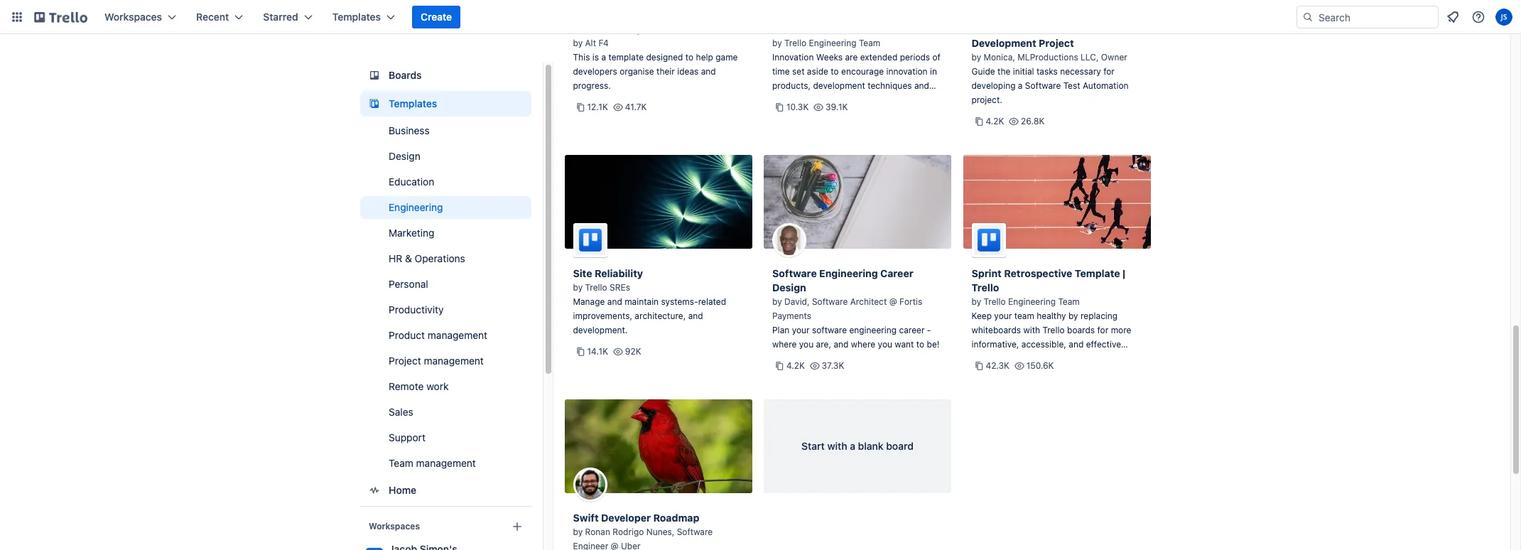 Task type: vqa. For each thing, say whether or not it's contained in the screenshot.


Task type: locate. For each thing, give the bounding box(es) containing it.
and inside the game development by alt f4 this is a template designed to help game developers organise their ideas and progress.
[[701, 66, 716, 77]]

0 horizontal spatial workspaces
[[104, 11, 162, 23]]

a inside button
[[850, 440, 856, 452]]

innovation
[[773, 23, 824, 35], [773, 52, 814, 63]]

software
[[1026, 80, 1061, 91], [773, 267, 817, 279], [812, 296, 848, 307], [677, 527, 713, 537]]

0 vertical spatial 4.2k
[[986, 116, 1005, 127]]

2 horizontal spatial to
[[917, 339, 925, 350]]

0 horizontal spatial 4.2k
[[787, 360, 805, 371]]

1 horizontal spatial to
[[831, 66, 839, 77]]

you down the engineering
[[878, 339, 893, 350]]

26.8k
[[1022, 116, 1045, 127]]

team management link
[[360, 452, 531, 475]]

engineering up architect
[[820, 267, 878, 279]]

the up company
[[773, 95, 786, 105]]

team down support
[[388, 457, 413, 469]]

team inside 'link'
[[388, 457, 413, 469]]

healthy
[[1037, 311, 1067, 321]]

and inside software engineering career design by david, software architect @ fortis payments plan your software engineering career - where you are, and where you want to be!
[[834, 339, 849, 350]]

swift
[[573, 512, 599, 524]]

plan
[[773, 325, 790, 336]]

1 vertical spatial management
[[424, 355, 484, 367]]

and down 'help'
[[701, 66, 716, 77]]

0 vertical spatial team
[[859, 38, 881, 48]]

engineering up are
[[809, 38, 857, 48]]

engineering inside software engineering career design by david, software architect @ fortis payments plan your software engineering career - where you are, and where you want to be!
[[820, 267, 878, 279]]

innovation weeks by trello engineering team innovation weeks are extended periods of time set aside to encourage innovation in products, development techniques and the development ecosystem within a company or team.
[[773, 23, 941, 119]]

a down the initial
[[1019, 80, 1023, 91]]

team inside sprint retrospective template | trello by trello engineering team keep your team healthy by replacing whiteboards with trello boards for more informative, accessible, and effective team retrospectives.
[[1059, 296, 1080, 307]]

workspaces
[[104, 11, 162, 23], [369, 521, 420, 532]]

systems-
[[661, 296, 699, 307]]

time
[[773, 66, 790, 77]]

@ inside swift developer roadmap by ronan rodrigo nunes, software engineer @ uber
[[611, 541, 619, 550]]

0 vertical spatial innovation
[[773, 23, 824, 35]]

and inside sprint retrospective template | trello by trello engineering team keep your team healthy by replacing whiteboards with trello boards for more informative, accessible, and effective team retrospectives.
[[1069, 339, 1084, 350]]

game development by alt f4 this is a template designed to help game developers organise their ideas and progress.
[[573, 23, 738, 91]]

fortis
[[900, 296, 923, 307]]

by up time
[[773, 38, 782, 48]]

0 vertical spatial templates
[[332, 11, 381, 23]]

the
[[998, 66, 1011, 77], [773, 95, 786, 105]]

by down site
[[573, 282, 583, 293]]

1 vertical spatial project
[[388, 355, 421, 367]]

development up template
[[604, 23, 669, 35]]

1 vertical spatial with
[[828, 440, 848, 452]]

with up accessible,
[[1024, 325, 1041, 336]]

project up mlproductions on the right of the page
[[1039, 37, 1075, 49]]

1 horizontal spatial team
[[859, 38, 881, 48]]

1 vertical spatial design
[[773, 281, 807, 294]]

extended
[[861, 52, 898, 63]]

by up boards at the right of the page
[[1069, 311, 1079, 321]]

management down product management link
[[424, 355, 484, 367]]

engineering inside sprint retrospective template | trello by trello engineering team keep your team healthy by replacing whiteboards with trello boards for more informative, accessible, and effective team retrospectives.
[[1009, 296, 1056, 307]]

by down swift
[[573, 527, 583, 537]]

design down "business"
[[388, 150, 420, 162]]

create
[[421, 11, 452, 23]]

1 vertical spatial automation
[[1083, 80, 1129, 91]]

starred
[[263, 11, 298, 23]]

where down plan
[[773, 339, 797, 350]]

a left 'blank'
[[850, 440, 856, 452]]

by left alt
[[573, 38, 583, 48]]

0 horizontal spatial project
[[388, 355, 421, 367]]

management down support link
[[416, 457, 476, 469]]

0 horizontal spatial the
[[773, 95, 786, 105]]

0 vertical spatial for
[[1104, 66, 1115, 77]]

engineering
[[809, 38, 857, 48], [388, 201, 443, 213], [820, 267, 878, 279], [1009, 296, 1056, 307]]

@ left uber
[[611, 541, 619, 550]]

site
[[573, 267, 592, 279]]

1 vertical spatial @
[[611, 541, 619, 550]]

software down roadmap
[[677, 527, 713, 537]]

2 vertical spatial management
[[416, 457, 476, 469]]

0 vertical spatial automation
[[1020, 23, 1076, 35]]

software down tasks
[[1026, 80, 1061, 91]]

with right start
[[828, 440, 848, 452]]

design link
[[360, 145, 531, 168]]

and down boards at the right of the page
[[1069, 339, 1084, 350]]

0 horizontal spatial @
[[611, 541, 619, 550]]

and down systems-
[[689, 311, 703, 321]]

development up the "or"
[[788, 95, 840, 105]]

home
[[388, 484, 416, 496]]

with
[[1024, 325, 1041, 336], [828, 440, 848, 452]]

4.2k for 37.3k
[[787, 360, 805, 371]]

0 vertical spatial the
[[998, 66, 1011, 77]]

your up whiteboards
[[995, 311, 1012, 321]]

@ inside software engineering career design by david, software architect @ fortis payments plan your software engineering career - where you are, and where you want to be!
[[890, 296, 898, 307]]

-
[[928, 325, 932, 336]]

initial
[[1013, 66, 1035, 77]]

1 vertical spatial team
[[1059, 296, 1080, 307]]

150.6k
[[1027, 360, 1054, 371]]

&
[[405, 252, 412, 264]]

a right within
[[915, 95, 919, 105]]

by up keep
[[972, 296, 982, 307]]

manage
[[573, 296, 605, 307]]

and right are,
[[834, 339, 849, 350]]

sres
[[610, 282, 630, 293]]

monica,
[[984, 52, 1016, 63]]

home image
[[366, 482, 383, 499]]

product
[[388, 329, 425, 341]]

where
[[773, 339, 797, 350], [851, 339, 876, 350]]

to right aside
[[831, 66, 839, 77]]

1 horizontal spatial where
[[851, 339, 876, 350]]

0 horizontal spatial to
[[686, 52, 694, 63]]

weeks up are
[[827, 23, 859, 35]]

development
[[604, 23, 669, 35], [972, 37, 1037, 49]]

your inside sprint retrospective template | trello by trello engineering team keep your team healthy by replacing whiteboards with trello boards for more informative, accessible, and effective team retrospectives.
[[995, 311, 1012, 321]]

0 horizontal spatial with
[[828, 440, 848, 452]]

to left be!
[[917, 339, 925, 350]]

trello sres image
[[573, 223, 607, 257]]

management for team management
[[416, 457, 476, 469]]

1 horizontal spatial your
[[995, 311, 1012, 321]]

design up david,
[[773, 281, 807, 294]]

project management
[[388, 355, 484, 367]]

a
[[602, 52, 606, 63], [1019, 80, 1023, 91], [915, 95, 919, 105], [850, 440, 856, 452]]

1 vertical spatial for
[[1098, 325, 1109, 336]]

career
[[900, 325, 925, 336]]

0 vertical spatial to
[[686, 52, 694, 63]]

by inside the innovation weeks by trello engineering team innovation weeks are extended periods of time set aside to encourage innovation in products, development techniques and the development ecosystem within a company or team.
[[773, 38, 782, 48]]

development up monica, at the top right of the page
[[972, 37, 1037, 49]]

1 vertical spatial innovation
[[773, 52, 814, 63]]

2 you from the left
[[878, 339, 893, 350]]

trello up the manage
[[585, 282, 608, 293]]

0 vertical spatial test
[[996, 23, 1017, 35]]

0 vertical spatial design
[[388, 150, 420, 162]]

automation up mlproductions on the right of the page
[[1020, 23, 1076, 35]]

you left are,
[[800, 339, 814, 350]]

1 vertical spatial the
[[773, 95, 786, 105]]

for down the owner in the top right of the page
[[1104, 66, 1115, 77]]

1 horizontal spatial development
[[972, 37, 1037, 49]]

1 horizontal spatial with
[[1024, 325, 1041, 336]]

1 horizontal spatial test
[[1064, 80, 1081, 91]]

trello up "set"
[[785, 38, 807, 48]]

2 where from the left
[[851, 339, 876, 350]]

trello down sprint
[[972, 281, 1000, 294]]

2 vertical spatial team
[[388, 457, 413, 469]]

@
[[890, 296, 898, 307], [611, 541, 619, 550]]

the down monica, at the top right of the page
[[998, 66, 1011, 77]]

and down innovation
[[915, 80, 930, 91]]

product management link
[[360, 324, 531, 347]]

david, software architect @ fortis payments image
[[773, 223, 807, 257]]

for up 'effective'
[[1098, 325, 1109, 336]]

0 horizontal spatial team
[[972, 353, 992, 364]]

sales
[[388, 406, 413, 418]]

whiteboards
[[972, 325, 1022, 336]]

llc,
[[1081, 52, 1099, 63]]

hr & operations link
[[360, 247, 531, 270]]

0 vertical spatial with
[[1024, 325, 1041, 336]]

1 horizontal spatial @
[[890, 296, 898, 307]]

of
[[933, 52, 941, 63]]

trello down healthy
[[1043, 325, 1065, 336]]

primary element
[[0, 0, 1522, 34]]

design inside software engineering career design by david, software architect @ fortis payments plan your software engineering career - where you are, and where you want to be!
[[773, 281, 807, 294]]

1 vertical spatial weeks
[[817, 52, 843, 63]]

where down the engineering
[[851, 339, 876, 350]]

1 you from the left
[[800, 339, 814, 350]]

0 horizontal spatial team
[[388, 457, 413, 469]]

by left david,
[[773, 296, 782, 307]]

10.3k
[[787, 102, 809, 112]]

@ left fortis on the right bottom of the page
[[890, 296, 898, 307]]

innovation
[[887, 66, 928, 77]]

weeks up aside
[[817, 52, 843, 63]]

with inside button
[[828, 440, 848, 452]]

1 vertical spatial to
[[831, 66, 839, 77]]

board image
[[366, 67, 383, 84]]

team left healthy
[[1015, 311, 1035, 321]]

start with a blank board
[[802, 440, 914, 452]]

your down "payments"
[[792, 325, 810, 336]]

back to home image
[[34, 6, 87, 28]]

a right is
[[602, 52, 606, 63]]

0 horizontal spatial you
[[800, 339, 814, 350]]

management inside 'link'
[[416, 457, 476, 469]]

development up 39.1k
[[814, 80, 866, 91]]

open information menu image
[[1472, 10, 1486, 24]]

0 vertical spatial workspaces
[[104, 11, 162, 23]]

project up the remote
[[388, 355, 421, 367]]

2 horizontal spatial team
[[1059, 296, 1080, 307]]

1 vertical spatial templates
[[388, 97, 437, 109]]

0 vertical spatial weeks
[[827, 23, 859, 35]]

by inside site reliability by trello sres manage and maintain systems-related improvements, architecture, and development.
[[573, 282, 583, 293]]

keep
[[972, 311, 992, 321]]

0 vertical spatial your
[[995, 311, 1012, 321]]

templates button
[[324, 6, 404, 28]]

Search field
[[1314, 6, 1439, 28]]

blank
[[858, 440, 884, 452]]

tasks
[[1037, 66, 1058, 77]]

test down necessary
[[1064, 80, 1081, 91]]

0 horizontal spatial templates
[[332, 11, 381, 23]]

0 vertical spatial project
[[1039, 37, 1075, 49]]

1 horizontal spatial design
[[773, 281, 807, 294]]

new test automation development project by monica, mlproductions llc, owner guide the initial tasks necessary for developing a software test automation project.
[[972, 23, 1129, 105]]

39.1k
[[826, 102, 848, 112]]

engineering up healthy
[[1009, 296, 1056, 307]]

career
[[881, 267, 914, 279]]

for inside sprint retrospective template | trello by trello engineering team keep your team healthy by replacing whiteboards with trello boards for more informative, accessible, and effective team retrospectives.
[[1098, 325, 1109, 336]]

team down informative,
[[972, 353, 992, 364]]

team up extended
[[859, 38, 881, 48]]

templates up "business"
[[388, 97, 437, 109]]

trello engineering team image
[[972, 223, 1006, 257]]

4.2k left 37.3k
[[787, 360, 805, 371]]

design
[[388, 150, 420, 162], [773, 281, 807, 294]]

1 horizontal spatial templates
[[388, 97, 437, 109]]

business
[[388, 124, 429, 136]]

team up healthy
[[1059, 296, 1080, 307]]

0 horizontal spatial your
[[792, 325, 810, 336]]

boards
[[1068, 325, 1096, 336]]

1 horizontal spatial project
[[1039, 37, 1075, 49]]

development.
[[573, 325, 628, 336]]

test right the new
[[996, 23, 1017, 35]]

0 vertical spatial @
[[890, 296, 898, 307]]

2 vertical spatial to
[[917, 339, 925, 350]]

you
[[800, 339, 814, 350], [878, 339, 893, 350]]

4.2k for 26.8k
[[986, 116, 1005, 127]]

0 horizontal spatial design
[[388, 150, 420, 162]]

1 horizontal spatial you
[[878, 339, 893, 350]]

hr
[[388, 252, 402, 264]]

automation down necessary
[[1083, 80, 1129, 91]]

to up the ideas
[[686, 52, 694, 63]]

2 innovation from the top
[[773, 52, 814, 63]]

by inside software engineering career design by david, software architect @ fortis payments plan your software engineering career - where you are, and where you want to be!
[[773, 296, 782, 307]]

1 vertical spatial your
[[792, 325, 810, 336]]

by up the guide
[[972, 52, 982, 63]]

templates up board image
[[332, 11, 381, 23]]

roadmap
[[654, 512, 700, 524]]

developers
[[573, 66, 618, 77]]

management down productivity link
[[427, 329, 487, 341]]

want
[[895, 339, 914, 350]]

ecosystem
[[843, 95, 886, 105]]

0 vertical spatial management
[[427, 329, 487, 341]]

team
[[1015, 311, 1035, 321], [972, 353, 992, 364]]

templates
[[332, 11, 381, 23], [388, 97, 437, 109]]

1 vertical spatial workspaces
[[369, 521, 420, 532]]

productivity link
[[360, 299, 531, 321]]

maintain
[[625, 296, 659, 307]]

1 horizontal spatial the
[[998, 66, 1011, 77]]

encourage
[[842, 66, 884, 77]]

0 horizontal spatial development
[[604, 23, 669, 35]]

1 vertical spatial 4.2k
[[787, 360, 805, 371]]

0 vertical spatial development
[[604, 23, 669, 35]]

1 vertical spatial development
[[972, 37, 1037, 49]]

0 horizontal spatial where
[[773, 339, 797, 350]]

0 vertical spatial team
[[1015, 311, 1035, 321]]

1 vertical spatial team
[[972, 353, 992, 364]]

progress.
[[573, 80, 611, 91]]

by inside new test automation development project by monica, mlproductions llc, owner guide the initial tasks necessary for developing a software test automation project.
[[972, 52, 982, 63]]

1 horizontal spatial 4.2k
[[986, 116, 1005, 127]]

personal
[[388, 278, 428, 290]]

are,
[[816, 339, 832, 350]]

f4
[[599, 38, 609, 48]]

4.2k down the project.
[[986, 116, 1005, 127]]



Task type: describe. For each thing, give the bounding box(es) containing it.
improvements,
[[573, 311, 633, 321]]

remote work
[[388, 380, 448, 392]]

education link
[[360, 171, 531, 193]]

workspaces inside popup button
[[104, 11, 162, 23]]

marketing
[[388, 227, 434, 239]]

0 horizontal spatial automation
[[1020, 23, 1076, 35]]

software up software
[[812, 296, 848, 307]]

trello inside site reliability by trello sres manage and maintain systems-related improvements, architecture, and development.
[[585, 282, 608, 293]]

game
[[716, 52, 738, 63]]

management for project management
[[424, 355, 484, 367]]

techniques
[[868, 80, 912, 91]]

hr & operations
[[388, 252, 465, 264]]

effective
[[1087, 339, 1122, 350]]

remote
[[388, 380, 424, 392]]

products,
[[773, 80, 811, 91]]

education
[[388, 176, 434, 188]]

trello inside the innovation weeks by trello engineering team innovation weeks are extended periods of time set aside to encourage innovation in products, development techniques and the development ecosystem within a company or team.
[[785, 38, 807, 48]]

software inside new test automation development project by monica, mlproductions llc, owner guide the initial tasks necessary for developing a software test automation project.
[[1026, 80, 1061, 91]]

engineering inside the innovation weeks by trello engineering team innovation weeks are extended periods of time set aside to encourage innovation in products, development techniques and the development ecosystem within a company or team.
[[809, 38, 857, 48]]

to inside software engineering career design by david, software architect @ fortis payments plan your software engineering career - where you are, and where you want to be!
[[917, 339, 925, 350]]

1 horizontal spatial workspaces
[[369, 521, 420, 532]]

is
[[593, 52, 599, 63]]

with inside sprint retrospective template | trello by trello engineering team keep your team healthy by replacing whiteboards with trello boards for more informative, accessible, and effective team retrospectives.
[[1024, 325, 1041, 336]]

start with a blank board button
[[764, 399, 952, 493]]

retrospective
[[1005, 267, 1073, 279]]

within
[[888, 95, 912, 105]]

alt
[[585, 38, 596, 48]]

their
[[657, 66, 675, 77]]

development inside the game development by alt f4 this is a template designed to help game developers organise their ideas and progress.
[[604, 23, 669, 35]]

marketing link
[[360, 222, 531, 245]]

more
[[1111, 325, 1132, 336]]

engineering
[[850, 325, 897, 336]]

software inside swift developer roadmap by ronan rodrigo nunes, software engineer @ uber
[[677, 527, 713, 537]]

create button
[[412, 6, 461, 28]]

nunes,
[[647, 527, 675, 537]]

sprint retrospective template | trello by trello engineering team keep your team healthy by replacing whiteboards with trello boards for more informative, accessible, and effective team retrospectives.
[[972, 267, 1132, 364]]

0 horizontal spatial test
[[996, 23, 1017, 35]]

sprint
[[972, 267, 1002, 279]]

company
[[773, 109, 809, 119]]

project management link
[[360, 350, 531, 372]]

or
[[812, 109, 820, 119]]

software up david,
[[773, 267, 817, 279]]

business link
[[360, 119, 531, 142]]

for inside new test automation development project by monica, mlproductions llc, owner guide the initial tasks necessary for developing a software test automation project.
[[1104, 66, 1115, 77]]

personal link
[[360, 273, 531, 296]]

by inside swift developer roadmap by ronan rodrigo nunes, software engineer @ uber
[[573, 527, 583, 537]]

this
[[573, 52, 590, 63]]

operations
[[414, 252, 465, 264]]

your inside software engineering career design by david, software architect @ fortis payments plan your software engineering career - where you are, and where you want to be!
[[792, 325, 810, 336]]

development inside new test automation development project by monica, mlproductions llc, owner guide the initial tasks necessary for developing a software test automation project.
[[972, 37, 1037, 49]]

owner
[[1102, 52, 1128, 63]]

jacob simon (jacobsimon16) image
[[1496, 9, 1513, 26]]

design inside "link"
[[388, 150, 420, 162]]

trello up keep
[[984, 296, 1006, 307]]

the inside the innovation weeks by trello engineering team innovation weeks are extended periods of time set aside to encourage innovation in products, development techniques and the development ecosystem within a company or team.
[[773, 95, 786, 105]]

home link
[[360, 478, 531, 503]]

david,
[[785, 296, 810, 307]]

starred button
[[255, 6, 321, 28]]

search image
[[1303, 11, 1314, 23]]

start
[[802, 440, 825, 452]]

0 vertical spatial development
[[814, 80, 866, 91]]

and inside the innovation weeks by trello engineering team innovation weeks are extended periods of time set aside to encourage innovation in products, development techniques and the development ecosystem within a company or team.
[[915, 80, 930, 91]]

engineering up "marketing"
[[388, 201, 443, 213]]

board
[[887, 440, 914, 452]]

templates inside dropdown button
[[332, 11, 381, 23]]

a inside the game development by alt f4 this is a template designed to help game developers organise their ideas and progress.
[[602, 52, 606, 63]]

boards
[[388, 69, 422, 81]]

management for product management
[[427, 329, 487, 341]]

productivity
[[388, 304, 444, 316]]

aside
[[807, 66, 829, 77]]

1 vertical spatial test
[[1064, 80, 1081, 91]]

by inside the game development by alt f4 this is a template designed to help game developers organise their ideas and progress.
[[573, 38, 583, 48]]

engineer
[[573, 541, 609, 550]]

developing
[[972, 80, 1016, 91]]

rodrigo
[[613, 527, 644, 537]]

developer
[[601, 512, 651, 524]]

ronan rodrigo nunes, software engineer @ uber image
[[573, 468, 607, 502]]

related
[[699, 296, 727, 307]]

1 where from the left
[[773, 339, 797, 350]]

42.3k
[[986, 360, 1010, 371]]

a inside the innovation weeks by trello engineering team innovation weeks are extended periods of time set aside to encourage innovation in products, development techniques and the development ecosystem within a company or team.
[[915, 95, 919, 105]]

template board image
[[366, 95, 383, 112]]

1 horizontal spatial team
[[1015, 311, 1035, 321]]

accessible,
[[1022, 339, 1067, 350]]

swift developer roadmap by ronan rodrigo nunes, software engineer @ uber
[[573, 512, 713, 550]]

template
[[609, 52, 644, 63]]

recent
[[196, 11, 229, 23]]

1 vertical spatial development
[[788, 95, 840, 105]]

recent button
[[188, 6, 252, 28]]

support link
[[360, 427, 531, 449]]

workspaces button
[[96, 6, 185, 28]]

to inside the game development by alt f4 this is a template designed to help game developers organise their ideas and progress.
[[686, 52, 694, 63]]

1 horizontal spatial automation
[[1083, 80, 1129, 91]]

game
[[573, 23, 602, 35]]

payments
[[773, 311, 812, 321]]

41.7k
[[625, 102, 647, 112]]

ronan
[[585, 527, 611, 537]]

the inside new test automation development project by monica, mlproductions llc, owner guide the initial tasks necessary for developing a software test automation project.
[[998, 66, 1011, 77]]

|
[[1123, 267, 1126, 279]]

12.1k
[[588, 102, 608, 112]]

periods
[[900, 52, 931, 63]]

architecture,
[[635, 311, 686, 321]]

project inside new test automation development project by monica, mlproductions llc, owner guide the initial tasks necessary for developing a software test automation project.
[[1039, 37, 1075, 49]]

team inside the innovation weeks by trello engineering team innovation weeks are extended periods of time set aside to encourage innovation in products, development techniques and the development ecosystem within a company or team.
[[859, 38, 881, 48]]

to inside the innovation weeks by trello engineering team innovation weeks are extended periods of time set aside to encourage innovation in products, development techniques and the development ecosystem within a company or team.
[[831, 66, 839, 77]]

and down sres
[[608, 296, 623, 307]]

architect
[[851, 296, 887, 307]]

1 innovation from the top
[[773, 23, 824, 35]]

necessary
[[1061, 66, 1102, 77]]

project.
[[972, 95, 1003, 105]]

engineering link
[[360, 196, 531, 219]]

remote work link
[[360, 375, 531, 398]]

create a workspace image
[[509, 518, 526, 535]]

0 notifications image
[[1445, 9, 1462, 26]]

set
[[793, 66, 805, 77]]

be!
[[927, 339, 940, 350]]

in
[[930, 66, 938, 77]]

a inside new test automation development project by monica, mlproductions llc, owner guide the initial tasks necessary for developing a software test automation project.
[[1019, 80, 1023, 91]]

software
[[812, 325, 847, 336]]

template
[[1075, 267, 1121, 279]]

software engineering career design by david, software architect @ fortis payments plan your software engineering career - where you are, and where you want to be!
[[773, 267, 940, 350]]

team.
[[822, 109, 845, 119]]



